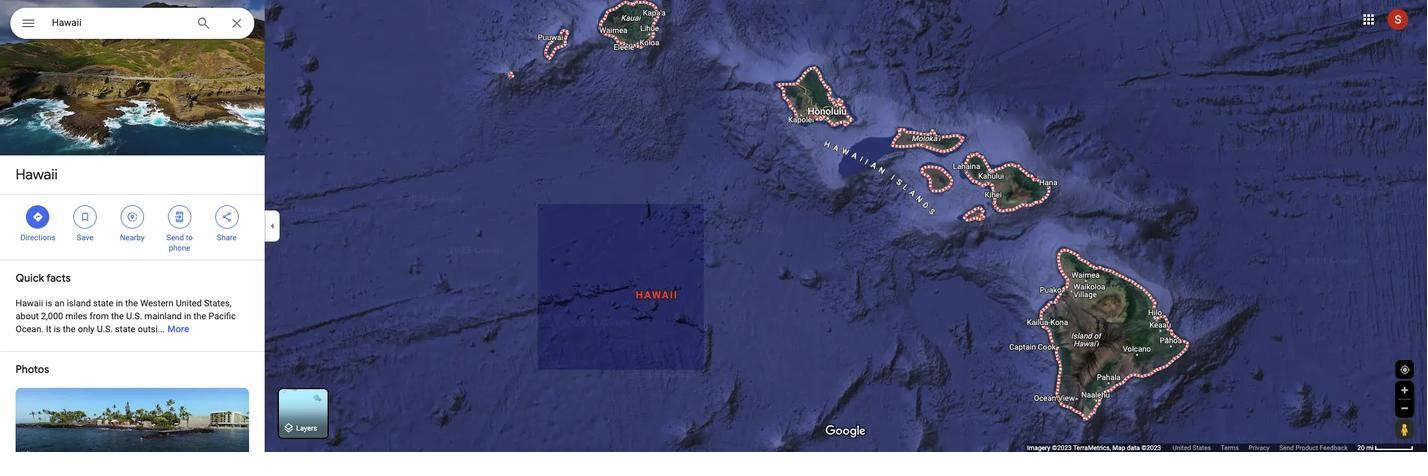 Task type: locate. For each thing, give the bounding box(es) containing it.
ocean.
[[16, 324, 44, 335]]

is
[[45, 298, 52, 309], [54, 324, 61, 335]]

about
[[16, 311, 39, 322]]

the
[[125, 298, 138, 309], [111, 311, 124, 322], [194, 311, 206, 322], [63, 324, 76, 335]]

collapse side panel image
[[265, 219, 280, 234]]

0 horizontal spatial is
[[45, 298, 52, 309]]

u.s. down from
[[97, 324, 113, 335]]

state left outsi...
[[115, 324, 135, 335]]

footer
[[1027, 444, 1357, 453]]

imagery ©2023 terrametrics, map data ©2023
[[1027, 445, 1163, 452]]

2,000
[[41, 311, 63, 322]]

only
[[78, 324, 95, 335]]

2 hawaii from the top
[[16, 298, 43, 309]]

u.s. up outsi...
[[126, 311, 142, 322]]

show street view coverage image
[[1395, 420, 1413, 440]]

layers
[[296, 425, 317, 434]]

0 vertical spatial is
[[45, 298, 52, 309]]

save
[[77, 234, 93, 243]]

quick facts
[[16, 272, 71, 285]]

1 horizontal spatial united
[[1172, 445, 1191, 452]]

imagery
[[1027, 445, 1050, 452]]

1 horizontal spatial u.s.
[[126, 311, 142, 322]]

the left western
[[125, 298, 138, 309]]

state
[[93, 298, 114, 309], [115, 324, 135, 335]]

 button
[[10, 8, 47, 42]]

u.s.
[[126, 311, 142, 322], [97, 324, 113, 335]]

outsi...
[[138, 324, 165, 335]]

hawaii up 
[[16, 166, 58, 184]]

0 horizontal spatial state
[[93, 298, 114, 309]]

hawaii for hawaii
[[16, 166, 58, 184]]

1 horizontal spatial is
[[54, 324, 61, 335]]

united states
[[1172, 445, 1211, 452]]

footer containing imagery ©2023 terrametrics, map data ©2023
[[1027, 444, 1357, 453]]

in
[[116, 298, 123, 309], [184, 311, 191, 322]]

united
[[176, 298, 202, 309], [1172, 445, 1191, 452]]

1 vertical spatial u.s.
[[97, 324, 113, 335]]

0 horizontal spatial send
[[166, 234, 184, 243]]

hawaii inside hawaii is an island state in the western united states, about 2,000 miles from the u.s. mainland in the pacific ocean. it is the only u.s. state outsi...
[[16, 298, 43, 309]]

0 vertical spatial u.s.
[[126, 311, 142, 322]]

zoom in image
[[1400, 386, 1410, 396]]

1 vertical spatial in
[[184, 311, 191, 322]]

0 horizontal spatial united
[[176, 298, 202, 309]]

footer inside google maps element
[[1027, 444, 1357, 453]]

1 vertical spatial is
[[54, 324, 61, 335]]


[[221, 210, 233, 224]]

states,
[[204, 298, 232, 309]]

privacy button
[[1249, 444, 1270, 453]]

hawaii
[[16, 166, 58, 184], [16, 298, 43, 309]]

0 vertical spatial in
[[116, 298, 123, 309]]

google account: sheryl atherton  
(sheryl.atherton@adept.ai) image
[[1388, 9, 1408, 30]]

0 horizontal spatial ©2023
[[1052, 445, 1072, 452]]

send left product
[[1279, 445, 1294, 452]]

1 horizontal spatial in
[[184, 311, 191, 322]]

in up "more"
[[184, 311, 191, 322]]

0 vertical spatial state
[[93, 298, 114, 309]]

united left states at the right bottom
[[1172, 445, 1191, 452]]

mainland
[[144, 311, 182, 322]]

None field
[[52, 15, 186, 30]]

product
[[1296, 445, 1318, 452]]

island
[[67, 298, 91, 309]]

is right it
[[54, 324, 61, 335]]

©2023
[[1052, 445, 1072, 452], [1141, 445, 1161, 452]]

in left western
[[116, 298, 123, 309]]

hawaii up about
[[16, 298, 43, 309]]

quick
[[16, 272, 44, 285]]

©2023 right data
[[1141, 445, 1161, 452]]

terrametrics,
[[1073, 445, 1111, 452]]

1 vertical spatial united
[[1172, 445, 1191, 452]]

1 horizontal spatial ©2023
[[1141, 445, 1161, 452]]

0 vertical spatial united
[[176, 298, 202, 309]]

send for send product feedback
[[1279, 445, 1294, 452]]

is left an on the bottom left
[[45, 298, 52, 309]]

1 vertical spatial state
[[115, 324, 135, 335]]

©2023 right the imagery at the right bottom of page
[[1052, 445, 1072, 452]]

data
[[1127, 445, 1140, 452]]

an
[[55, 298, 64, 309]]

to
[[186, 234, 193, 243]]

send inside button
[[1279, 445, 1294, 452]]

state up from
[[93, 298, 114, 309]]

0 vertical spatial hawaii
[[16, 166, 58, 184]]

none field inside hawaii field
[[52, 15, 186, 30]]

1 vertical spatial send
[[1279, 445, 1294, 452]]

send
[[166, 234, 184, 243], [1279, 445, 1294, 452]]

1 horizontal spatial send
[[1279, 445, 1294, 452]]


[[21, 14, 36, 32]]

send inside send to phone
[[166, 234, 184, 243]]

privacy
[[1249, 445, 1270, 452]]

2 ©2023 from the left
[[1141, 445, 1161, 452]]

united up "more"
[[176, 298, 202, 309]]

more
[[167, 324, 189, 335]]

send up the phone on the left bottom of page
[[166, 234, 184, 243]]

Hawaii field
[[10, 8, 254, 39]]

1 hawaii from the top
[[16, 166, 58, 184]]

1 vertical spatial hawaii
[[16, 298, 43, 309]]

0 vertical spatial send
[[166, 234, 184, 243]]

 search field
[[10, 8, 254, 42]]

from
[[90, 311, 109, 322]]



Task type: vqa. For each thing, say whether or not it's contained in the screenshot.
Send corresponding to Send Product Feedback
yes



Task type: describe. For each thing, give the bounding box(es) containing it.
send product feedback button
[[1279, 444, 1348, 453]]

send to phone
[[166, 234, 193, 253]]

more button
[[167, 313, 189, 346]]

the right from
[[111, 311, 124, 322]]

united inside hawaii is an island state in the western united states, about 2,000 miles from the u.s. mainland in the pacific ocean. it is the only u.s. state outsi...
[[176, 298, 202, 309]]

facts
[[46, 272, 71, 285]]

phone
[[169, 244, 190, 253]]

hawaii is an island state in the western united states, about 2,000 miles from the u.s. mainland in the pacific ocean. it is the only u.s. state outsi...
[[16, 298, 236, 335]]

photos
[[16, 364, 49, 377]]

20 mi button
[[1357, 445, 1413, 452]]

terms
[[1221, 445, 1239, 452]]

hawaii main content
[[0, 0, 271, 453]]

miles
[[65, 311, 87, 322]]


[[126, 210, 138, 224]]

terms button
[[1221, 444, 1239, 453]]

0 horizontal spatial u.s.
[[97, 324, 113, 335]]

united inside button
[[1172, 445, 1191, 452]]

zoom out image
[[1400, 404, 1410, 414]]

states
[[1193, 445, 1211, 452]]

20 mi
[[1357, 445, 1374, 452]]

map
[[1113, 445, 1125, 452]]


[[32, 210, 44, 224]]


[[79, 210, 91, 224]]

feedback
[[1320, 445, 1348, 452]]

mi
[[1366, 445, 1374, 452]]

send for send to phone
[[166, 234, 184, 243]]

it
[[46, 324, 51, 335]]

google maps element
[[0, 0, 1427, 453]]

directions
[[20, 234, 55, 243]]

western
[[140, 298, 174, 309]]

pacific
[[209, 311, 236, 322]]

the down miles
[[63, 324, 76, 335]]


[[174, 210, 185, 224]]

share
[[217, 234, 237, 243]]

united states button
[[1172, 444, 1211, 453]]

0 horizontal spatial in
[[116, 298, 123, 309]]

the down states, at the left bottom of page
[[194, 311, 206, 322]]

actions for hawaii region
[[0, 195, 265, 260]]

show your location image
[[1399, 365, 1411, 376]]

hawaii for hawaii is an island state in the western united states, about 2,000 miles from the u.s. mainland in the pacific ocean. it is the only u.s. state outsi...
[[16, 298, 43, 309]]

nearby
[[120, 234, 145, 243]]

send product feedback
[[1279, 445, 1348, 452]]

20
[[1357, 445, 1365, 452]]

1 horizontal spatial state
[[115, 324, 135, 335]]

1 ©2023 from the left
[[1052, 445, 1072, 452]]



